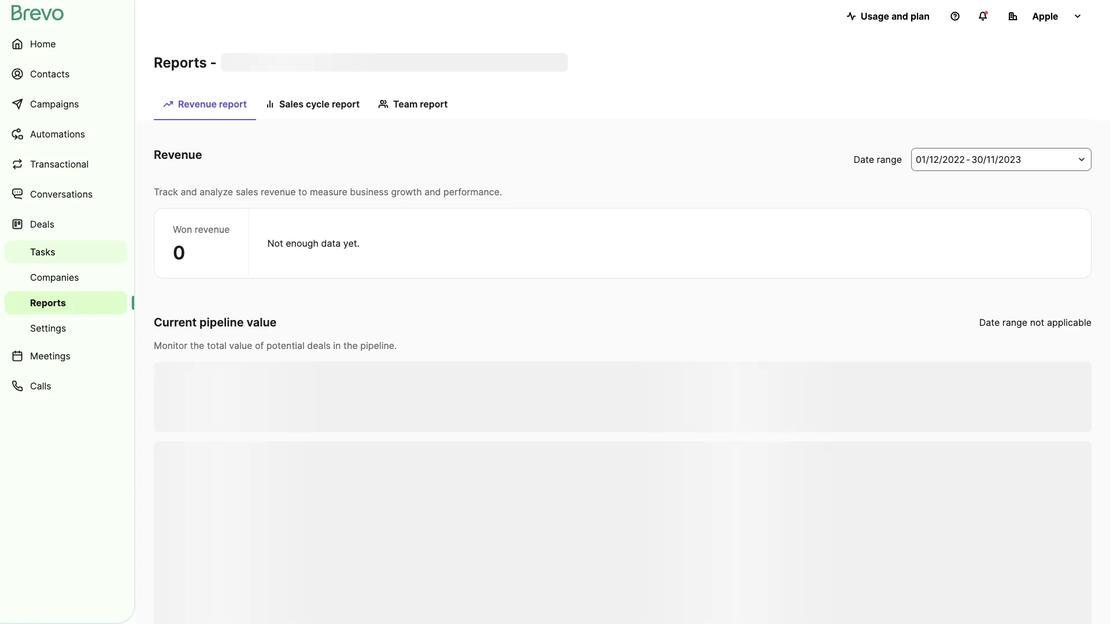 Task type: vqa. For each thing, say whether or not it's contained in the screenshot.
1st the from the right
yes



Task type: locate. For each thing, give the bounding box(es) containing it.
1 vertical spatial revenue
[[195, 224, 230, 235]]

and right track
[[181, 186, 197, 197]]

0 horizontal spatial and
[[181, 186, 197, 197]]

value left of
[[229, 340, 252, 351]]

range left 01/12/2022
[[877, 154, 902, 165]]

1 horizontal spatial date
[[979, 317, 1000, 328]]

0 horizontal spatial date
[[854, 154, 874, 165]]

calls link
[[5, 372, 127, 400]]

calls
[[30, 381, 51, 392]]

3 report from the left
[[420, 98, 448, 110]]

1 vertical spatial reports
[[30, 297, 66, 309]]

1 vertical spatial revenue
[[154, 148, 202, 162]]

1 report from the left
[[219, 98, 247, 110]]

0 vertical spatial reports
[[154, 54, 207, 71]]

0 horizontal spatial range
[[877, 154, 902, 165]]

apple button
[[999, 5, 1092, 28]]

1 horizontal spatial range
[[1003, 317, 1028, 328]]

0 vertical spatial date
[[854, 154, 874, 165]]

1 horizontal spatial the
[[343, 340, 358, 351]]

2 horizontal spatial report
[[420, 98, 448, 110]]

date range
[[854, 154, 902, 165]]

cycle
[[306, 98, 330, 110]]

1 horizontal spatial reports
[[154, 54, 207, 71]]

campaigns
[[30, 98, 79, 110]]

tab list
[[154, 93, 1092, 120]]

reports for reports
[[30, 297, 66, 309]]

reports up revenue report link
[[154, 54, 207, 71]]

-
[[210, 54, 217, 71], [966, 154, 971, 165]]

0 horizontal spatial the
[[190, 340, 204, 351]]

performance.
[[444, 186, 502, 197]]

reports up "settings"
[[30, 297, 66, 309]]

won
[[173, 224, 192, 235]]

usage and plan button
[[838, 5, 939, 28]]

revenue up track
[[154, 148, 202, 162]]

- for reports
[[210, 54, 217, 71]]

business
[[350, 186, 389, 197]]

revenue left to
[[261, 186, 296, 197]]

and left plan
[[892, 10, 908, 22]]

and for usage
[[892, 10, 908, 22]]

transactional
[[30, 158, 89, 170]]

0 vertical spatial revenue
[[178, 98, 217, 110]]

1 horizontal spatial revenue
[[261, 186, 296, 197]]

reports
[[154, 54, 207, 71], [30, 297, 66, 309]]

report
[[219, 98, 247, 110], [332, 98, 360, 110], [420, 98, 448, 110]]

monitor the total value of potential deals in the  pipeline.
[[154, 340, 397, 351]]

2 report from the left
[[332, 98, 360, 110]]

team report link
[[369, 93, 457, 119]]

usage
[[861, 10, 889, 22]]

the
[[190, 340, 204, 351], [343, 340, 358, 351]]

contacts
[[30, 68, 70, 80]]

monitor
[[154, 340, 187, 351]]

campaigns link
[[5, 90, 127, 118]]

range left not
[[1003, 317, 1028, 328]]

and right growth
[[425, 186, 441, 197]]

revenue
[[178, 98, 217, 110], [154, 148, 202, 162]]

- right 01/12/2022
[[966, 154, 971, 165]]

reports -
[[154, 54, 217, 71]]

automations link
[[5, 120, 127, 148]]

companies link
[[5, 266, 127, 289]]

the right in
[[343, 340, 358, 351]]

revenue
[[261, 186, 296, 197], [195, 224, 230, 235]]

team report
[[393, 98, 448, 110]]

1 horizontal spatial -
[[966, 154, 971, 165]]

measure
[[310, 186, 347, 197]]

date range not applicable
[[979, 317, 1092, 328]]

yet.
[[343, 238, 360, 249]]

growth
[[391, 186, 422, 197]]

value
[[247, 315, 277, 330], [229, 340, 252, 351]]

track and analyze sales revenue to measure business growth and performance.
[[154, 186, 502, 197]]

revenue report
[[178, 98, 247, 110]]

conversations link
[[5, 180, 127, 208]]

2 horizontal spatial and
[[892, 10, 908, 22]]

0 vertical spatial revenue
[[261, 186, 296, 197]]

potential
[[266, 340, 305, 351]]

enough
[[286, 238, 319, 249]]

settings link
[[5, 317, 127, 340]]

applicable
[[1047, 317, 1092, 328]]

the left total
[[190, 340, 204, 351]]

range for date range
[[877, 154, 902, 165]]

pipeline
[[200, 315, 244, 330]]

deals
[[307, 340, 331, 351]]

revenue right won
[[195, 224, 230, 235]]

revenue for revenue report
[[178, 98, 217, 110]]

date
[[854, 154, 874, 165], [979, 317, 1000, 328]]

1 vertical spatial range
[[1003, 317, 1028, 328]]

meetings link
[[5, 342, 127, 370]]

tasks
[[30, 246, 55, 258]]

sales
[[279, 98, 304, 110]]

not
[[1030, 317, 1045, 328]]

and
[[892, 10, 908, 22], [181, 186, 197, 197], [425, 186, 441, 197]]

0 horizontal spatial reports
[[30, 297, 66, 309]]

0 horizontal spatial -
[[210, 54, 217, 71]]

0 vertical spatial -
[[210, 54, 217, 71]]

0 horizontal spatial report
[[219, 98, 247, 110]]

range
[[877, 154, 902, 165], [1003, 317, 1028, 328]]

transactional link
[[5, 150, 127, 178]]

- for 01/12/2022
[[966, 154, 971, 165]]

0 vertical spatial range
[[877, 154, 902, 165]]

range for date range not applicable
[[1003, 317, 1028, 328]]

date for date range not applicable
[[979, 317, 1000, 328]]

revenue for revenue
[[154, 148, 202, 162]]

1 vertical spatial -
[[966, 154, 971, 165]]

- up revenue report in the top left of the page
[[210, 54, 217, 71]]

and for track
[[181, 186, 197, 197]]

1 vertical spatial date
[[979, 317, 1000, 328]]

settings
[[30, 323, 66, 334]]

0
[[173, 241, 185, 264]]

and inside usage and plan button
[[892, 10, 908, 22]]

revenue down reports -
[[178, 98, 217, 110]]

1 horizontal spatial report
[[332, 98, 360, 110]]

value up of
[[247, 315, 277, 330]]



Task type: describe. For each thing, give the bounding box(es) containing it.
tasks link
[[5, 241, 127, 264]]

revenue report link
[[154, 93, 256, 120]]

reports for reports -
[[154, 54, 207, 71]]

sales cycle report link
[[256, 93, 369, 119]]

companies
[[30, 272, 79, 283]]

1 vertical spatial value
[[229, 340, 252, 351]]

automations
[[30, 128, 85, 140]]

date for date range
[[854, 154, 874, 165]]

0 vertical spatial value
[[247, 315, 277, 330]]

apple
[[1032, 10, 1059, 22]]

track
[[154, 186, 178, 197]]

usage and plan
[[861, 10, 930, 22]]

deals link
[[5, 211, 127, 238]]

30/11/2023
[[972, 154, 1021, 165]]

01/12/2022 - 30/11/2023
[[916, 154, 1021, 165]]

reports link
[[5, 291, 127, 315]]

1 the from the left
[[190, 340, 204, 351]]

to
[[298, 186, 307, 197]]

not enough data yet.
[[267, 238, 360, 249]]

current
[[154, 315, 197, 330]]

deals
[[30, 219, 54, 230]]

current pipeline value
[[154, 315, 277, 330]]

data
[[321, 238, 341, 249]]

home
[[30, 38, 56, 49]]

01/12/2022
[[916, 154, 965, 165]]

0 horizontal spatial revenue
[[195, 224, 230, 235]]

pipeline.
[[360, 340, 397, 351]]

total
[[207, 340, 227, 351]]

of
[[255, 340, 264, 351]]

not
[[267, 238, 283, 249]]

tab list containing revenue report
[[154, 93, 1092, 120]]

in
[[333, 340, 341, 351]]

2 the from the left
[[343, 340, 358, 351]]

1 horizontal spatial and
[[425, 186, 441, 197]]

sales cycle report
[[279, 98, 360, 110]]

report inside 'link'
[[332, 98, 360, 110]]

conversations
[[30, 189, 93, 200]]

plan
[[911, 10, 930, 22]]

contacts link
[[5, 60, 127, 88]]

report for revenue report
[[219, 98, 247, 110]]

meetings
[[30, 350, 71, 362]]

report for team report
[[420, 98, 448, 110]]

team
[[393, 98, 418, 110]]

sales
[[236, 186, 258, 197]]

analyze
[[200, 186, 233, 197]]

home link
[[5, 30, 127, 58]]

won revenue
[[173, 224, 230, 235]]



